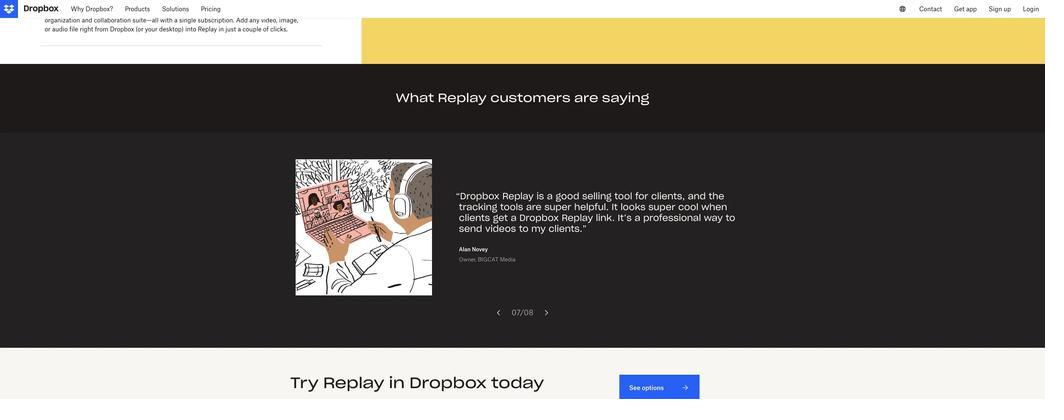 Task type: vqa. For each thing, say whether or not it's contained in the screenshot.
leftmost 2
no



Task type: describe. For each thing, give the bounding box(es) containing it.
bigcat
[[478, 257, 499, 263]]

single
[[179, 17, 196, 24]]

a up collaboration
[[114, 8, 117, 15]]

tool inside "dropbox replay is a good selling tool for clients, and the tracking tools are super helpful. it looks super cool when clients get a dropbox replay link. it's a professional way to send videos to my clients."
[[614, 191, 632, 202]]

get app
[[954, 5, 977, 13]]

contact
[[919, 5, 942, 13]]

get
[[493, 212, 508, 224]]

cool
[[678, 202, 699, 213]]

dropbox?
[[86, 5, 113, 13]]

any
[[249, 17, 259, 24]]

a right it's at bottom
[[635, 212, 640, 224]]

what replay customers are saying
[[396, 90, 649, 106]]

is
[[537, 191, 544, 202]]

customers
[[490, 90, 571, 106]]

media
[[500, 257, 515, 263]]

your
[[145, 26, 158, 33]]

link.
[[596, 212, 615, 224]]

owner,
[[459, 257, 476, 263]]

the
[[709, 191, 724, 202]]

my
[[531, 223, 546, 235]]

good
[[556, 191, 579, 202]]

videos
[[485, 223, 516, 235]]

from
[[95, 26, 108, 33]]

tracking
[[459, 202, 497, 213]]

products
[[125, 5, 150, 13]]

and inside "dropbox replay is a good selling tool for clients, and the tracking tools are super helpful. it looks super cool when clients get a dropbox replay link. it's a professional way to send videos to my clients."
[[688, 191, 706, 202]]

clicks.
[[270, 26, 288, 33]]

alan
[[459, 246, 471, 253]]

right
[[80, 26, 93, 33]]

of
[[263, 26, 269, 33]]

sign up
[[989, 5, 1011, 13]]

desktop)
[[159, 26, 184, 33]]

get
[[954, 5, 965, 13]]

tools
[[500, 202, 523, 213]]

pricing link
[[195, 0, 227, 18]]

clients,
[[651, 191, 685, 202]]

access dropbox replay, a video, image, and audio review tool and dropbox's robust organization and collaboration suite—all with a single subscription. add any video, image, or audio file right from dropbox (or your desktop) into replay in just a couple of clicks.
[[45, 8, 298, 33]]

dropbox's
[[232, 8, 260, 15]]

why
[[71, 5, 84, 13]]

0 horizontal spatial to
[[519, 223, 529, 235]]

see options
[[629, 385, 664, 392]]

into
[[185, 26, 196, 33]]

1 horizontal spatial to
[[726, 212, 735, 224]]

are inside "dropbox replay is a good selling tool for clients, and the tracking tools are super helpful. it looks super cool when clients get a dropbox replay link. it's a professional way to send videos to my clients."
[[526, 202, 542, 213]]

professional
[[643, 212, 701, 224]]

0 vertical spatial video,
[[119, 8, 135, 15]]

send
[[459, 223, 482, 235]]

selling
[[582, 191, 612, 202]]

just
[[226, 26, 236, 33]]

clients
[[459, 212, 490, 224]]

suite—all
[[132, 17, 158, 24]]

with
[[160, 17, 173, 24]]

in inside "access dropbox replay, a video, image, and audio review tool and dropbox's robust organization and collaboration suite—all with a single subscription. add any video, image, or audio file right from dropbox (or your desktop) into replay in just a couple of clicks."
[[219, 26, 224, 33]]

tool inside "access dropbox replay, a video, image, and audio review tool and dropbox's robust organization and collaboration suite—all with a single subscription. add any video, image, or audio file right from dropbox (or your desktop) into replay in just a couple of clicks."
[[207, 8, 218, 15]]

1 horizontal spatial in
[[389, 374, 405, 393]]

and up the subscription.
[[220, 8, 230, 15]]

0 vertical spatial are
[[574, 90, 598, 106]]

or
[[45, 26, 50, 33]]



Task type: locate. For each thing, give the bounding box(es) containing it.
access
[[45, 8, 65, 15]]

in
[[219, 26, 224, 33], [389, 374, 405, 393]]

sign up link
[[983, 0, 1017, 18]]

0 horizontal spatial in
[[219, 26, 224, 33]]

sign
[[989, 5, 1002, 13]]

see options link
[[619, 375, 700, 400]]

alan novey
[[459, 246, 488, 253]]

man with dark skin and brown hair in video call with three women and one man image
[[296, 160, 432, 296]]

and up right
[[82, 17, 92, 24]]

when
[[701, 202, 727, 213]]

get app button
[[948, 0, 983, 18]]

1 vertical spatial video,
[[261, 17, 278, 24]]

login link
[[1017, 0, 1045, 18]]

a right get
[[511, 212, 517, 224]]

1 vertical spatial image,
[[279, 17, 298, 24]]

1 vertical spatial are
[[526, 202, 542, 213]]

super right is
[[544, 202, 571, 213]]

contact button
[[913, 0, 948, 18]]

super
[[544, 202, 571, 213], [648, 202, 675, 213]]

clients."
[[549, 223, 587, 235]]

and left the
[[688, 191, 706, 202]]

pricing
[[201, 5, 221, 13]]

and up with
[[158, 8, 168, 15]]

tool up the subscription.
[[207, 8, 218, 15]]

0 horizontal spatial tool
[[207, 8, 218, 15]]

0 vertical spatial image,
[[137, 8, 156, 15]]

tool left the for
[[614, 191, 632, 202]]

(or
[[136, 26, 143, 33]]

video,
[[119, 8, 135, 15], [261, 17, 278, 24]]

see
[[629, 385, 640, 392]]

to left the my
[[519, 223, 529, 235]]

replay for what replay customers are saying
[[438, 90, 487, 106]]

1 vertical spatial tool
[[614, 191, 632, 202]]

0 vertical spatial in
[[219, 26, 224, 33]]

try
[[290, 374, 319, 393]]

for
[[635, 191, 648, 202]]

way
[[704, 212, 723, 224]]

replay
[[198, 26, 217, 33], [438, 90, 487, 106], [502, 191, 534, 202], [562, 212, 593, 224], [323, 374, 384, 393]]

login
[[1023, 5, 1039, 13]]

file
[[69, 26, 78, 33]]

looks
[[621, 202, 646, 213]]

replay for "dropbox replay is a good selling tool for clients, and the tracking tools are super helpful. it looks super cool when clients get a dropbox replay link. it's a professional way to send videos to my clients."
[[502, 191, 534, 202]]

add
[[236, 17, 248, 24]]

what
[[396, 90, 434, 106]]

1 horizontal spatial audio
[[170, 8, 185, 15]]

replay inside "access dropbox replay, a video, image, and audio review tool and dropbox's robust organization and collaboration suite—all with a single subscription. add any video, image, or audio file right from dropbox (or your desktop) into replay in just a couple of clicks."
[[198, 26, 217, 33]]

options
[[642, 385, 664, 392]]

1 horizontal spatial super
[[648, 202, 675, 213]]

1 vertical spatial in
[[389, 374, 405, 393]]

computer pointer hovers over a play button and shows digital tools image
[[380, 0, 1027, 46]]

a right just
[[238, 26, 241, 33]]

0 horizontal spatial are
[[526, 202, 542, 213]]

owner, bigcat media
[[459, 257, 515, 263]]

up
[[1004, 5, 1011, 13]]

"dropbox replay is a good selling tool for clients, and the tracking tools are super helpful. it looks super cool when clients get a dropbox replay link. it's a professional way to send videos to my clients."
[[456, 191, 735, 235]]

0 vertical spatial tool
[[207, 8, 218, 15]]

1 horizontal spatial are
[[574, 90, 598, 106]]

0 horizontal spatial super
[[544, 202, 571, 213]]

1 horizontal spatial image,
[[279, 17, 298, 24]]

solutions
[[162, 5, 189, 13]]

image, up the suite—all
[[137, 8, 156, 15]]

to
[[726, 212, 735, 224], [519, 223, 529, 235]]

and
[[158, 8, 168, 15], [220, 8, 230, 15], [82, 17, 92, 24], [688, 191, 706, 202]]

audio
[[170, 8, 185, 15], [52, 26, 68, 33]]

robust
[[262, 8, 280, 15]]

why dropbox?
[[71, 5, 113, 13]]

0 horizontal spatial audio
[[52, 26, 68, 33]]

audio up single
[[170, 8, 185, 15]]

1 horizontal spatial video,
[[261, 17, 278, 24]]

it's
[[618, 212, 632, 224]]

subscription.
[[198, 17, 234, 24]]

1 super from the left
[[544, 202, 571, 213]]

super right the for
[[648, 202, 675, 213]]

replay,
[[92, 8, 112, 15]]

image,
[[137, 8, 156, 15], [279, 17, 298, 24]]

a right is
[[547, 191, 553, 202]]

organization
[[45, 17, 80, 24]]

image, up clicks.
[[279, 17, 298, 24]]

it
[[612, 202, 618, 213]]

0 horizontal spatial image,
[[137, 8, 156, 15]]

1 horizontal spatial tool
[[614, 191, 632, 202]]

a
[[114, 8, 117, 15], [174, 17, 178, 24], [238, 26, 241, 33], [547, 191, 553, 202], [511, 212, 517, 224], [635, 212, 640, 224]]

video, up collaboration
[[119, 8, 135, 15]]

a right with
[[174, 17, 178, 24]]

app
[[966, 5, 977, 13]]

0 vertical spatial audio
[[170, 8, 185, 15]]

2 super from the left
[[648, 202, 675, 213]]

dropbox
[[67, 8, 91, 15], [110, 26, 134, 33], [519, 212, 559, 224], [409, 374, 487, 393]]

07/08
[[512, 308, 534, 318]]

novey
[[472, 246, 488, 253]]

try replay in dropbox today
[[290, 374, 544, 393]]

"dropbox
[[456, 191, 500, 202]]

collaboration
[[94, 17, 131, 24]]

video, down robust at the top of the page
[[261, 17, 278, 24]]

why dropbox? button
[[65, 0, 119, 18]]

review
[[187, 8, 206, 15]]

couple
[[243, 26, 262, 33]]

tool
[[207, 8, 218, 15], [614, 191, 632, 202]]

today
[[491, 374, 544, 393]]

audio down organization
[[52, 26, 68, 33]]

saying
[[602, 90, 649, 106]]

to right way
[[726, 212, 735, 224]]

replay for try replay in dropbox today
[[323, 374, 384, 393]]

helpful.
[[574, 202, 609, 213]]

solutions button
[[156, 0, 195, 18]]

1 vertical spatial audio
[[52, 26, 68, 33]]

are
[[574, 90, 598, 106], [526, 202, 542, 213]]

dropbox inside "dropbox replay is a good selling tool for clients, and the tracking tools are super helpful. it looks super cool when clients get a dropbox replay link. it's a professional way to send videos to my clients."
[[519, 212, 559, 224]]

products button
[[119, 0, 156, 18]]

0 horizontal spatial video,
[[119, 8, 135, 15]]



